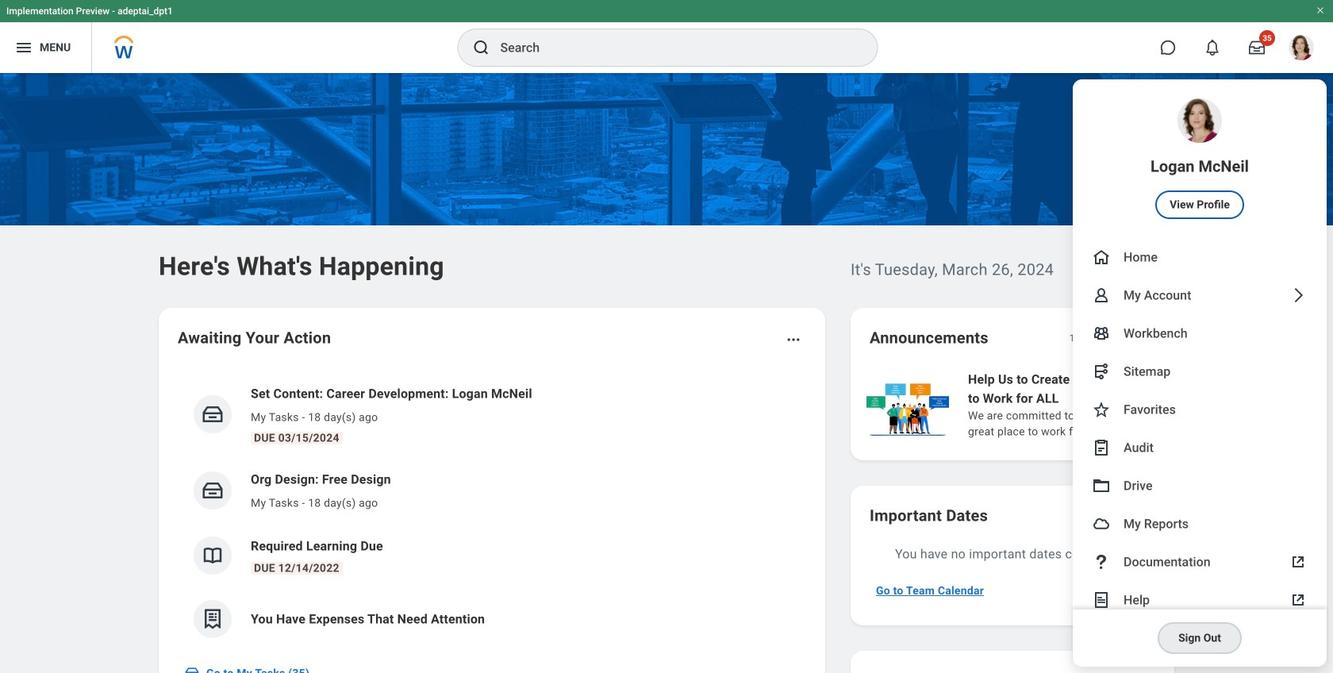 Task type: locate. For each thing, give the bounding box(es) containing it.
status
[[1070, 332, 1096, 345]]

chevron right image
[[1289, 286, 1308, 305]]

inbox image
[[201, 479, 225, 503]]

ext link image
[[1289, 553, 1308, 572]]

12 menu item from the top
[[1073, 610, 1328, 667]]

9 menu item from the top
[[1073, 505, 1328, 543]]

related actions image
[[786, 332, 802, 348]]

contact card matrix manager image
[[1093, 324, 1112, 343]]

inbox large image
[[1250, 40, 1266, 56]]

banner
[[0, 0, 1334, 667]]

0 horizontal spatial inbox image
[[184, 665, 200, 673]]

book open image
[[201, 544, 225, 568]]

endpoints image
[[1093, 362, 1112, 381]]

inbox image
[[201, 403, 225, 426], [184, 665, 200, 673]]

1 horizontal spatial inbox image
[[201, 403, 225, 426]]

home image
[[1093, 248, 1112, 267]]

7 menu item from the top
[[1073, 429, 1328, 467]]

list
[[864, 368, 1334, 441], [178, 372, 807, 651]]

1 horizontal spatial list
[[864, 368, 1334, 441]]

search image
[[472, 38, 491, 57]]

1 vertical spatial inbox image
[[184, 665, 200, 673]]

menu
[[1073, 79, 1328, 667]]

main content
[[0, 73, 1334, 673]]

0 horizontal spatial list
[[178, 372, 807, 651]]

close environment banner image
[[1316, 6, 1326, 15]]

notifications large image
[[1205, 40, 1221, 56]]

menu item
[[1073, 79, 1328, 238], [1073, 238, 1328, 276], [1073, 276, 1328, 314], [1073, 314, 1328, 353], [1073, 353, 1328, 391], [1073, 391, 1328, 429], [1073, 429, 1328, 467], [1073, 467, 1328, 505], [1073, 505, 1328, 543], [1073, 543, 1328, 581], [1073, 581, 1328, 619], [1073, 610, 1328, 667]]

user image
[[1093, 286, 1112, 305]]

folder open image
[[1093, 476, 1112, 495]]

document image
[[1093, 591, 1112, 610]]

Search Workday  search field
[[501, 30, 845, 65]]

2 menu item from the top
[[1073, 238, 1328, 276]]

chevron right small image
[[1135, 330, 1151, 346]]

question image
[[1093, 553, 1112, 572]]



Task type: vqa. For each thing, say whether or not it's contained in the screenshot.
chevron right ICON
yes



Task type: describe. For each thing, give the bounding box(es) containing it.
justify image
[[14, 38, 33, 57]]

4 menu item from the top
[[1073, 314, 1328, 353]]

chevron left small image
[[1107, 330, 1123, 346]]

0 vertical spatial inbox image
[[201, 403, 225, 426]]

star image
[[1093, 400, 1112, 419]]

avatar image
[[1093, 514, 1112, 534]]

11 menu item from the top
[[1073, 581, 1328, 619]]

dashboard expenses image
[[201, 607, 225, 631]]

paste image
[[1093, 438, 1112, 457]]

8 menu item from the top
[[1073, 467, 1328, 505]]

6 menu item from the top
[[1073, 391, 1328, 429]]

logan mcneil image
[[1289, 35, 1315, 60]]

5 menu item from the top
[[1073, 353, 1328, 391]]

3 menu item from the top
[[1073, 276, 1328, 314]]

ext link image
[[1289, 591, 1308, 610]]

1 menu item from the top
[[1073, 79, 1328, 238]]

10 menu item from the top
[[1073, 543, 1328, 581]]



